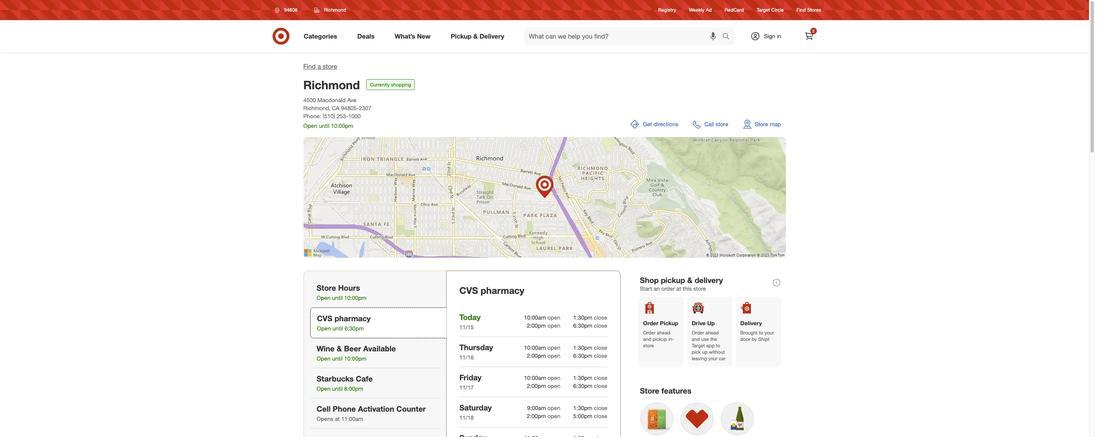 Task type: vqa. For each thing, say whether or not it's contained in the screenshot.


Task type: locate. For each thing, give the bounding box(es) containing it.
10:00am for today
[[524, 314, 546, 321]]

4500 macdonald ave richmond, ca 94805-2307 phone: (510) 253-1000 open until 10:00pm
[[304, 97, 372, 129]]

94805-
[[341, 105, 359, 111]]

1 horizontal spatial pickup
[[661, 320, 679, 327]]

2 horizontal spatial &
[[688, 276, 693, 285]]

1 vertical spatial delivery
[[741, 320, 763, 327]]

until
[[319, 122, 330, 129], [332, 295, 343, 301], [333, 325, 343, 332], [332, 355, 343, 362], [332, 385, 343, 392]]

1 open from the top
[[548, 314, 561, 321]]

the
[[711, 336, 718, 342]]

1 vertical spatial pickup
[[653, 336, 668, 342]]

0 horizontal spatial ahead
[[657, 330, 671, 336]]

and left use
[[692, 336, 700, 342]]

4 1:30pm close from the top
[[574, 405, 608, 411]]

2 vertical spatial 6:30pm close
[[574, 383, 608, 389]]

9:00am
[[528, 405, 546, 411]]

0 horizontal spatial &
[[337, 344, 342, 353]]

1 vertical spatial target
[[692, 343, 705, 349]]

&
[[474, 32, 478, 40], [688, 276, 693, 285], [337, 344, 342, 353]]

1:30pm close for today
[[574, 314, 608, 321]]

pickup inside shop pickup & delivery start an order at this store
[[661, 276, 686, 285]]

3 1:30pm from the top
[[574, 374, 593, 381]]

store inside shop pickup & delivery start an order at this store
[[694, 285, 707, 292]]

at down phone
[[335, 416, 340, 422]]

2:00pm open for saturday
[[527, 413, 561, 420]]

categories
[[304, 32, 337, 40]]

1 10:00am open from the top
[[524, 314, 561, 321]]

9:00am open
[[528, 405, 561, 411]]

6:30pm close for today
[[574, 322, 608, 329]]

3 6:30pm close from the top
[[574, 383, 608, 389]]

find for find a store
[[304, 62, 316, 70]]

0 vertical spatial at
[[677, 285, 682, 292]]

1 horizontal spatial store
[[640, 386, 660, 396]]

registry
[[659, 7, 677, 13]]

until for starbucks
[[332, 385, 343, 392]]

6:30pm for friday
[[574, 383, 593, 389]]

1 close from the top
[[594, 314, 608, 321]]

1:30pm for friday
[[574, 374, 593, 381]]

ahead
[[657, 330, 671, 336], [706, 330, 719, 336]]

0 vertical spatial cvs
[[460, 285, 478, 296]]

beer
[[344, 344, 361, 353]]

1 10:00am from the top
[[524, 314, 546, 321]]

richmond,
[[304, 105, 331, 111]]

4 1:30pm from the top
[[574, 405, 593, 411]]

until down wine
[[332, 355, 343, 362]]

1 horizontal spatial delivery
[[741, 320, 763, 327]]

1 1:30pm close from the top
[[574, 314, 608, 321]]

1:30pm close for friday
[[574, 374, 608, 381]]

thursday
[[460, 343, 494, 352]]

3 1:30pm close from the top
[[574, 374, 608, 381]]

2 1:30pm close from the top
[[574, 344, 608, 351]]

store hours open until 10:00pm
[[317, 283, 367, 301]]

2 6:30pm close from the top
[[574, 352, 608, 359]]

your inside drive up order ahead and use the target app to pick up without leaving your car
[[709, 356, 718, 362]]

find a store link
[[304, 62, 337, 70]]

1 horizontal spatial to
[[760, 330, 764, 336]]

& inside wine & beer available open until 10:00pm
[[337, 344, 342, 353]]

0 vertical spatial find
[[797, 7, 806, 13]]

1 horizontal spatial find
[[797, 7, 806, 13]]

open inside "starbucks cafe open until 8:00pm"
[[317, 385, 331, 392]]

0 horizontal spatial target
[[692, 343, 705, 349]]

10:00pm
[[331, 122, 353, 129], [344, 295, 367, 301], [344, 355, 367, 362]]

11/17
[[460, 384, 474, 391]]

at
[[677, 285, 682, 292], [335, 416, 340, 422]]

pickup up "order"
[[661, 276, 686, 285]]

ahead inside drive up order ahead and use the target app to pick up without leaving your car
[[706, 330, 719, 336]]

(510)
[[323, 113, 335, 120]]

your down without at the bottom right of the page
[[709, 356, 718, 362]]

1 vertical spatial your
[[709, 356, 718, 362]]

order
[[662, 285, 675, 292]]

order
[[644, 320, 659, 327], [644, 330, 656, 336], [692, 330, 705, 336]]

richmond up macdonald in the left top of the page
[[304, 78, 360, 92]]

0 horizontal spatial store
[[317, 283, 336, 292]]

store for store map
[[755, 121, 769, 128]]

pharmacy
[[481, 285, 525, 296], [335, 314, 371, 323]]

until inside cvs pharmacy open until 6:30pm
[[333, 325, 343, 332]]

in-
[[669, 336, 675, 342]]

2 2:00pm from the top
[[527, 352, 546, 359]]

open inside cvs pharmacy open until 6:30pm
[[317, 325, 331, 332]]

ahead for pickup
[[657, 330, 671, 336]]

1 horizontal spatial pharmacy
[[481, 285, 525, 296]]

0 horizontal spatial and
[[644, 336, 652, 342]]

until up wine
[[333, 325, 343, 332]]

thursday 11/16
[[460, 343, 494, 361]]

5:00pm
[[574, 413, 593, 420]]

1 1:30pm from the top
[[574, 314, 593, 321]]

your inside delivery brought to your door by shipt
[[765, 330, 775, 336]]

1 6:30pm close from the top
[[574, 322, 608, 329]]

target up pick
[[692, 343, 705, 349]]

1:30pm for saturday
[[574, 405, 593, 411]]

2 vertical spatial &
[[337, 344, 342, 353]]

pickup right new
[[451, 32, 472, 40]]

a
[[318, 62, 321, 70]]

pickup up in-
[[661, 320, 679, 327]]

1 horizontal spatial your
[[765, 330, 775, 336]]

What can we help you find? suggestions appear below search field
[[524, 27, 725, 45]]

10:00pm down hours
[[344, 295, 367, 301]]

0 vertical spatial 6:30pm close
[[574, 322, 608, 329]]

1 horizontal spatial and
[[692, 336, 700, 342]]

phone
[[333, 404, 356, 414]]

store left features
[[640, 386, 660, 396]]

2 horizontal spatial store
[[755, 121, 769, 128]]

1 and from the left
[[644, 336, 652, 342]]

3 2:00pm from the top
[[527, 383, 546, 389]]

1 vertical spatial to
[[716, 343, 721, 349]]

delivery brought to your door by shipt
[[741, 320, 775, 342]]

pickup left in-
[[653, 336, 668, 342]]

ahead inside order pickup order ahead and pickup in- store
[[657, 330, 671, 336]]

1 vertical spatial find
[[304, 62, 316, 70]]

1 vertical spatial 10:00pm
[[344, 295, 367, 301]]

0 vertical spatial store
[[755, 121, 769, 128]]

open up wine
[[317, 325, 331, 332]]

1 vertical spatial 10:00am
[[524, 344, 546, 351]]

cvs for cvs pharmacy open until 6:30pm
[[317, 314, 333, 323]]

1 horizontal spatial target
[[757, 7, 771, 13]]

and inside order pickup order ahead and pickup in- store
[[644, 336, 652, 342]]

until inside "starbucks cafe open until 8:00pm"
[[332, 385, 343, 392]]

redcard
[[725, 7, 744, 13]]

0 horizontal spatial your
[[709, 356, 718, 362]]

0 vertical spatial 10:00am open
[[524, 314, 561, 321]]

4 close from the top
[[594, 352, 608, 359]]

find left stores
[[797, 7, 806, 13]]

1 2:00pm open from the top
[[527, 322, 561, 329]]

store inside store map button
[[755, 121, 769, 128]]

drive
[[692, 320, 706, 327]]

11:00am
[[342, 416, 363, 422]]

pharmacy inside cvs pharmacy open until 6:30pm
[[335, 314, 371, 323]]

open up cvs pharmacy open until 6:30pm
[[317, 295, 331, 301]]

1 vertical spatial &
[[688, 276, 693, 285]]

10:00am for friday
[[524, 374, 546, 381]]

0 vertical spatial pickup
[[661, 276, 686, 285]]

6:30pm inside cvs pharmacy open until 6:30pm
[[345, 325, 364, 332]]

3 10:00am from the top
[[524, 374, 546, 381]]

until inside wine & beer available open until 10:00pm
[[332, 355, 343, 362]]

0 vertical spatial delivery
[[480, 32, 505, 40]]

open down wine
[[317, 355, 331, 362]]

2 10:00am from the top
[[524, 344, 546, 351]]

0 horizontal spatial pharmacy
[[335, 314, 371, 323]]

currently shopping
[[370, 82, 411, 88]]

until inside store hours open until 10:00pm
[[332, 295, 343, 301]]

ahead up the the at right bottom
[[706, 330, 719, 336]]

cvs up today
[[460, 285, 478, 296]]

cvs inside cvs pharmacy open until 6:30pm
[[317, 314, 333, 323]]

store for store features
[[640, 386, 660, 396]]

richmond
[[324, 7, 346, 13], [304, 78, 360, 92]]

store inside store hours open until 10:00pm
[[317, 283, 336, 292]]

store map button
[[738, 115, 786, 134]]

1 horizontal spatial at
[[677, 285, 682, 292]]

and
[[644, 336, 652, 342], [692, 336, 700, 342]]

10:00pm down 253-
[[331, 122, 353, 129]]

2 vertical spatial store
[[640, 386, 660, 396]]

& for beer
[[337, 344, 342, 353]]

10:00am for thursday
[[524, 344, 546, 351]]

1:30pm
[[574, 314, 593, 321], [574, 344, 593, 351], [574, 374, 593, 381], [574, 405, 593, 411]]

1 vertical spatial 10:00am open
[[524, 344, 561, 351]]

to inside delivery brought to your door by shipt
[[760, 330, 764, 336]]

until down (510)
[[319, 122, 330, 129]]

1 horizontal spatial &
[[474, 32, 478, 40]]

0 vertical spatial your
[[765, 330, 775, 336]]

2 ahead from the left
[[706, 330, 719, 336]]

1 vertical spatial pickup
[[661, 320, 679, 327]]

1:30pm close for thursday
[[574, 344, 608, 351]]

2:00pm open
[[527, 322, 561, 329], [527, 352, 561, 359], [527, 383, 561, 389], [527, 413, 561, 420]]

at left this
[[677, 285, 682, 292]]

2 10:00am open from the top
[[524, 344, 561, 351]]

to up the shipt
[[760, 330, 764, 336]]

and inside drive up order ahead and use the target app to pick up without leaving your car
[[692, 336, 700, 342]]

2 2:00pm open from the top
[[527, 352, 561, 359]]

richmond map image
[[304, 137, 786, 258]]

find left a
[[304, 62, 316, 70]]

up
[[703, 349, 708, 355]]

2:00pm for today
[[527, 322, 546, 329]]

until down hours
[[332, 295, 343, 301]]

available
[[364, 344, 396, 353]]

target left circle
[[757, 7, 771, 13]]

sign in link
[[744, 27, 794, 45]]

2:00pm
[[527, 322, 546, 329], [527, 352, 546, 359], [527, 383, 546, 389], [527, 413, 546, 420]]

0 vertical spatial to
[[760, 330, 764, 336]]

1 2:00pm from the top
[[527, 322, 546, 329]]

3 10:00am open from the top
[[524, 374, 561, 381]]

categories link
[[297, 27, 347, 45]]

2 vertical spatial 10:00am
[[524, 374, 546, 381]]

start
[[640, 285, 653, 292]]

10:00pm inside the 4500 macdonald ave richmond, ca 94805-2307 phone: (510) 253-1000 open until 10:00pm
[[331, 122, 353, 129]]

map
[[770, 121, 781, 128]]

currently
[[370, 82, 390, 88]]

ahead for up
[[706, 330, 719, 336]]

1 ahead from the left
[[657, 330, 671, 336]]

0 horizontal spatial at
[[335, 416, 340, 422]]

up
[[708, 320, 715, 327]]

0 vertical spatial pickup
[[451, 32, 472, 40]]

find
[[797, 7, 806, 13], [304, 62, 316, 70]]

10:00am
[[524, 314, 546, 321], [524, 344, 546, 351], [524, 374, 546, 381]]

2 and from the left
[[692, 336, 700, 342]]

2 vertical spatial 10:00pm
[[344, 355, 367, 362]]

to inside drive up order ahead and use the target app to pick up without leaving your car
[[716, 343, 721, 349]]

richmond up the categories link
[[324, 7, 346, 13]]

1 vertical spatial pharmacy
[[335, 314, 371, 323]]

opens
[[317, 416, 334, 422]]

until down starbucks
[[332, 385, 343, 392]]

0 horizontal spatial find
[[304, 62, 316, 70]]

1 vertical spatial at
[[335, 416, 340, 422]]

store left hours
[[317, 283, 336, 292]]

4 2:00pm from the top
[[527, 413, 546, 420]]

call
[[705, 121, 715, 128]]

2 1:30pm from the top
[[574, 344, 593, 351]]

to
[[760, 330, 764, 336], [716, 343, 721, 349]]

1 vertical spatial 6:30pm close
[[574, 352, 608, 359]]

0 vertical spatial pharmacy
[[481, 285, 525, 296]]

10:00pm down beer
[[344, 355, 367, 362]]

what's new link
[[388, 27, 441, 45]]

store left map
[[755, 121, 769, 128]]

2307
[[359, 105, 372, 111]]

6:30pm close for thursday
[[574, 352, 608, 359]]

0 vertical spatial 10:00am
[[524, 314, 546, 321]]

circle
[[772, 7, 784, 13]]

0 horizontal spatial to
[[716, 343, 721, 349]]

pickup & delivery
[[451, 32, 505, 40]]

get directions link
[[626, 115, 684, 134]]

to up without at the bottom right of the page
[[716, 343, 721, 349]]

until inside the 4500 macdonald ave richmond, ca 94805-2307 phone: (510) 253-1000 open until 10:00pm
[[319, 122, 330, 129]]

4500
[[304, 97, 316, 103]]

2 link
[[801, 27, 818, 45]]

2 vertical spatial 10:00am open
[[524, 374, 561, 381]]

order for drive up
[[692, 330, 705, 336]]

1 vertical spatial store
[[317, 283, 336, 292]]

0 vertical spatial &
[[474, 32, 478, 40]]

and left in-
[[644, 336, 652, 342]]

0 vertical spatial target
[[757, 7, 771, 13]]

open down starbucks
[[317, 385, 331, 392]]

7 close from the top
[[594, 405, 608, 411]]

3 2:00pm open from the top
[[527, 383, 561, 389]]

1 vertical spatial cvs
[[317, 314, 333, 323]]

4 2:00pm open from the top
[[527, 413, 561, 420]]

your up the shipt
[[765, 330, 775, 336]]

saturday
[[460, 403, 492, 412]]

1 horizontal spatial cvs
[[460, 285, 478, 296]]

open inside store hours open until 10:00pm
[[317, 295, 331, 301]]

open
[[548, 314, 561, 321], [548, 322, 561, 329], [548, 344, 561, 351], [548, 352, 561, 359], [548, 374, 561, 381], [548, 383, 561, 389], [548, 405, 561, 411], [548, 413, 561, 420]]

7 open from the top
[[548, 405, 561, 411]]

cvs pharmacy open until 6:30pm
[[317, 314, 371, 332]]

0 horizontal spatial cvs
[[317, 314, 333, 323]]

1 horizontal spatial ahead
[[706, 330, 719, 336]]

0 horizontal spatial pickup
[[451, 32, 472, 40]]

10:00pm inside wine & beer available open until 10:00pm
[[344, 355, 367, 362]]

delivery inside delivery brought to your door by shipt
[[741, 320, 763, 327]]

ahead up in-
[[657, 330, 671, 336]]

0 vertical spatial 10:00pm
[[331, 122, 353, 129]]

order inside drive up order ahead and use the target app to pick up without leaving your car
[[692, 330, 705, 336]]

open for store hours
[[317, 295, 331, 301]]

0 vertical spatial richmond
[[324, 7, 346, 13]]

richmond button
[[309, 3, 352, 17]]

open down phone:
[[304, 122, 317, 129]]

cvs up wine
[[317, 314, 333, 323]]

open
[[304, 122, 317, 129], [317, 295, 331, 301], [317, 325, 331, 332], [317, 355, 331, 362], [317, 385, 331, 392]]

pharmacy for cvs pharmacy
[[481, 285, 525, 296]]



Task type: describe. For each thing, give the bounding box(es) containing it.
11/15
[[460, 324, 474, 331]]

target inside drive up order ahead and use the target app to pick up without leaving your car
[[692, 343, 705, 349]]

cafe
[[356, 374, 373, 383]]

until for store
[[332, 295, 343, 301]]

richmond inside dropdown button
[[324, 7, 346, 13]]

store inside order pickup order ahead and pickup in- store
[[644, 343, 655, 349]]

open for cvs pharmacy
[[317, 325, 331, 332]]

pharmacy for cvs pharmacy open until 6:30pm
[[335, 314, 371, 323]]

store capabilities with hours, vertical tabs tab list
[[304, 271, 447, 437]]

target circle link
[[757, 7, 784, 14]]

cvs for cvs pharmacy
[[460, 285, 478, 296]]

car
[[719, 356, 726, 362]]

use
[[702, 336, 709, 342]]

5 close from the top
[[594, 374, 608, 381]]

until for cvs
[[333, 325, 343, 332]]

6 close from the top
[[594, 383, 608, 389]]

find a store
[[304, 62, 337, 70]]

ave
[[347, 97, 357, 103]]

weekly ad
[[690, 7, 712, 13]]

6:30pm for thursday
[[574, 352, 593, 359]]

find stores link
[[797, 7, 822, 14]]

cell phone activation counter opens at 11:00am
[[317, 404, 426, 422]]

8 open from the top
[[548, 413, 561, 420]]

registry link
[[659, 7, 677, 14]]

pick
[[692, 349, 701, 355]]

2:00pm for friday
[[527, 383, 546, 389]]

friday 11/17
[[460, 373, 482, 391]]

& inside shop pickup & delivery start an order at this store
[[688, 276, 693, 285]]

wine & beer available open until 10:00pm
[[317, 344, 396, 362]]

shop
[[640, 276, 659, 285]]

weekly ad link
[[690, 7, 712, 14]]

3 close from the top
[[594, 344, 608, 351]]

delivery
[[695, 276, 724, 285]]

1 vertical spatial richmond
[[304, 78, 360, 92]]

shipt
[[759, 336, 770, 342]]

order for order pickup
[[644, 330, 656, 336]]

8 close from the top
[[594, 413, 608, 420]]

2 open from the top
[[548, 322, 561, 329]]

10:00am open for thursday
[[524, 344, 561, 351]]

1:30pm close for saturday
[[574, 405, 608, 411]]

call store
[[705, 121, 729, 128]]

2:00pm for saturday
[[527, 413, 546, 420]]

counter
[[397, 404, 426, 414]]

deals link
[[351, 27, 385, 45]]

2
[[813, 29, 815, 33]]

6:30pm close for friday
[[574, 383, 608, 389]]

brought
[[741, 330, 758, 336]]

2 close from the top
[[594, 322, 608, 329]]

wine
[[317, 344, 335, 353]]

at inside shop pickup & delivery start an order at this store
[[677, 285, 682, 292]]

shop pickup & delivery start an order at this store
[[640, 276, 724, 292]]

app
[[707, 343, 715, 349]]

deals
[[358, 32, 375, 40]]

without
[[709, 349, 725, 355]]

store for store hours open until 10:00pm
[[317, 283, 336, 292]]

cvs pharmacy
[[460, 285, 525, 296]]

at inside cell phone activation counter opens at 11:00am
[[335, 416, 340, 422]]

10:00am open for friday
[[524, 374, 561, 381]]

in
[[777, 33, 782, 39]]

94806 button
[[270, 3, 306, 17]]

sign in
[[765, 33, 782, 39]]

target circle
[[757, 7, 784, 13]]

store features
[[640, 386, 692, 396]]

4 open from the top
[[548, 352, 561, 359]]

pickup & delivery link
[[444, 27, 515, 45]]

ad
[[706, 7, 712, 13]]

starbucks cafe open until 8:00pm
[[317, 374, 373, 392]]

weekly
[[690, 7, 705, 13]]

2:00pm open for friday
[[527, 383, 561, 389]]

what's new
[[395, 32, 431, 40]]

11/18
[[460, 414, 474, 421]]

shopping
[[391, 82, 411, 88]]

redcard link
[[725, 7, 744, 14]]

sign
[[765, 33, 776, 39]]

0 horizontal spatial delivery
[[480, 32, 505, 40]]

1:30pm for thursday
[[574, 344, 593, 351]]

store inside call store button
[[716, 121, 729, 128]]

cell
[[317, 404, 331, 414]]

open inside wine & beer available open until 10:00pm
[[317, 355, 331, 362]]

ca
[[332, 105, 340, 111]]

1:30pm for today
[[574, 314, 593, 321]]

2:00pm open for thursday
[[527, 352, 561, 359]]

hours
[[338, 283, 360, 292]]

253-
[[337, 113, 348, 120]]

an
[[654, 285, 660, 292]]

pickup inside order pickup order ahead and pickup in- store
[[661, 320, 679, 327]]

open for starbucks cafe
[[317, 385, 331, 392]]

and for drive
[[692, 336, 700, 342]]

open inside the 4500 macdonald ave richmond, ca 94805-2307 phone: (510) 253-1000 open until 10:00pm
[[304, 122, 317, 129]]

find stores
[[797, 7, 822, 13]]

leaving
[[692, 356, 707, 362]]

what's
[[395, 32, 416, 40]]

get directions
[[643, 121, 679, 128]]

10:00am open for today
[[524, 314, 561, 321]]

get
[[643, 121, 652, 128]]

& for delivery
[[474, 32, 478, 40]]

phone:
[[304, 113, 321, 120]]

order pickup order ahead and pickup in- store
[[644, 320, 679, 349]]

directions
[[654, 121, 679, 128]]

drive up order ahead and use the target app to pick up without leaving your car
[[692, 320, 726, 362]]

and for order
[[644, 336, 652, 342]]

10:00pm inside store hours open until 10:00pm
[[344, 295, 367, 301]]

5 open from the top
[[548, 374, 561, 381]]

activation
[[358, 404, 395, 414]]

2:00pm open for today
[[527, 322, 561, 329]]

macdonald
[[318, 97, 346, 103]]

6:30pm for today
[[574, 322, 593, 329]]

features
[[662, 386, 692, 396]]

this
[[683, 285, 692, 292]]

2:00pm for thursday
[[527, 352, 546, 359]]

call store button
[[689, 115, 734, 134]]

stores
[[808, 7, 822, 13]]

friday
[[460, 373, 482, 382]]

today
[[460, 313, 481, 322]]

1000
[[348, 113, 361, 120]]

3 open from the top
[[548, 344, 561, 351]]

search button
[[719, 27, 738, 47]]

6 open from the top
[[548, 383, 561, 389]]

8:00pm
[[344, 385, 364, 392]]

pickup inside order pickup order ahead and pickup in- store
[[653, 336, 668, 342]]

find for find stores
[[797, 7, 806, 13]]

new
[[417, 32, 431, 40]]

store map
[[755, 121, 781, 128]]

5:00pm close
[[574, 413, 608, 420]]



